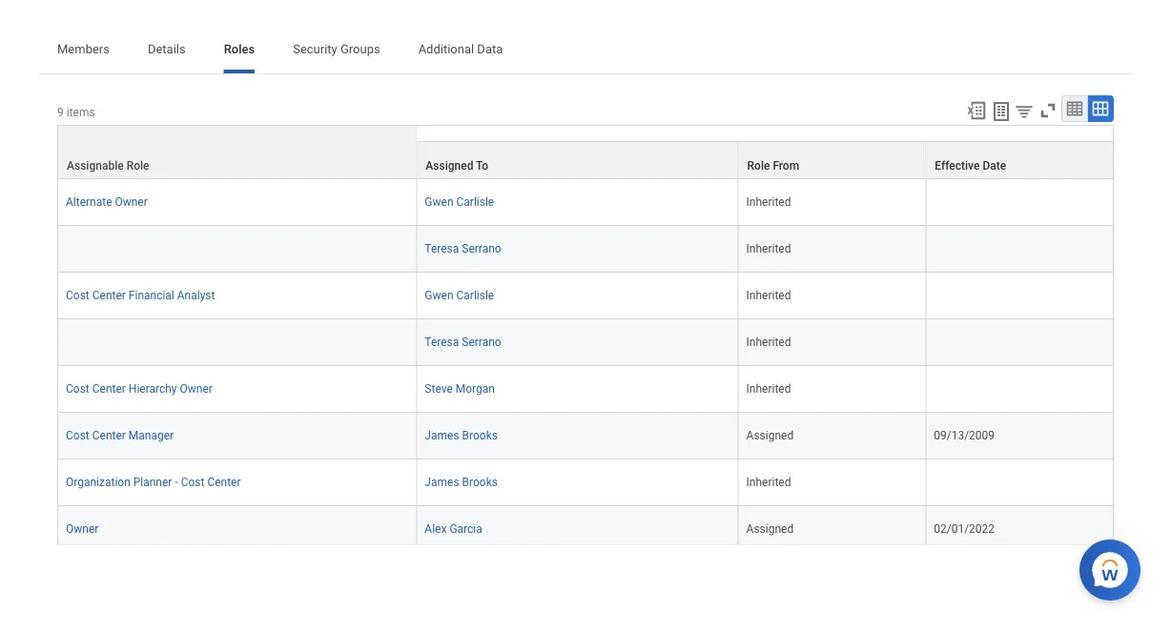 Task type: describe. For each thing, give the bounding box(es) containing it.
role inside popup button
[[127, 159, 149, 173]]

assignable role button
[[58, 126, 416, 178]]

assignable role
[[67, 159, 149, 173]]

center for manager
[[92, 429, 126, 443]]

data
[[477, 41, 503, 56]]

cell for fifth row from the top
[[927, 320, 1114, 366]]

assigned for garcia
[[747, 523, 794, 536]]

3 row from the top
[[57, 226, 1114, 273]]

2 teresa from the top
[[425, 336, 459, 349]]

row containing cost center manager
[[57, 413, 1114, 460]]

1 teresa from the top
[[425, 242, 459, 256]]

table image
[[1066, 99, 1085, 118]]

export to excel image
[[966, 100, 987, 121]]

inherited for organization planner - cost center
[[747, 476, 791, 489]]

tab list containing members
[[38, 28, 1133, 73]]

gwen carlisle link for cost center financial analyst
[[425, 285, 494, 302]]

to
[[476, 159, 488, 173]]

organization planner - cost center
[[66, 476, 241, 489]]

groups
[[340, 41, 380, 56]]

cell for row containing organization planner - cost center
[[927, 460, 1114, 507]]

alex garcia
[[425, 523, 482, 536]]

organization
[[66, 476, 130, 489]]

owner inside 'link'
[[115, 196, 148, 209]]

0 horizontal spatial owner
[[66, 523, 99, 536]]

cost for cost center financial analyst
[[66, 289, 89, 302]]

cost center financial analyst link
[[66, 285, 215, 302]]

inherited for cost center hierarchy owner
[[747, 383, 791, 396]]

row containing organization planner - cost center
[[57, 460, 1114, 507]]

alternate owner
[[66, 196, 148, 209]]

additional data
[[418, 41, 503, 56]]

effective date
[[935, 159, 1007, 173]]

5 row from the top
[[57, 320, 1114, 366]]

date
[[983, 159, 1007, 173]]

inherited for alternate owner
[[747, 196, 791, 209]]

security
[[293, 41, 337, 56]]

9 items
[[57, 106, 95, 119]]

teresa serrano link for fifth row from the top
[[425, 332, 501, 349]]

role from
[[747, 159, 800, 173]]

serrano for fifth row from the top
[[462, 336, 501, 349]]

alex garcia link
[[425, 519, 482, 536]]

cost center manager
[[66, 429, 174, 443]]

select to filter grid data image
[[1014, 101, 1035, 121]]

cost center hierarchy owner link
[[66, 379, 213, 396]]

center for hierarchy
[[92, 383, 126, 396]]

gwen carlisle for cost center financial analyst
[[425, 289, 494, 302]]

steve morgan
[[425, 383, 495, 396]]

garcia
[[450, 523, 482, 536]]

james brooks link for cost center manager
[[425, 426, 498, 443]]

cost center financial analyst
[[66, 289, 215, 302]]

members
[[57, 41, 110, 56]]

details
[[148, 41, 186, 56]]

row containing cost center hierarchy owner
[[57, 366, 1114, 413]]

james brooks for cost center manager
[[425, 429, 498, 443]]

from
[[773, 159, 800, 173]]

cost center manager link
[[66, 426, 174, 443]]

-
[[175, 476, 178, 489]]

9
[[57, 106, 64, 119]]

roles
[[224, 41, 255, 56]]

carlisle for alternate owner
[[456, 196, 494, 209]]

brooks for inherited
[[462, 476, 498, 489]]

cell for row containing alternate owner
[[927, 179, 1114, 226]]

additional
[[418, 41, 474, 56]]

steve
[[425, 383, 453, 396]]

2 inherited from the top
[[747, 242, 791, 256]]

gwen carlisle link for alternate owner
[[425, 192, 494, 209]]



Task type: locate. For each thing, give the bounding box(es) containing it.
assigned for brooks
[[747, 429, 794, 443]]

2 horizontal spatial owner
[[180, 383, 213, 396]]

cost left financial
[[66, 289, 89, 302]]

2 vertical spatial assigned
[[747, 523, 794, 536]]

row containing owner
[[57, 507, 1114, 553]]

hierarchy
[[129, 383, 177, 396]]

analyst
[[177, 289, 215, 302]]

brooks for assigned
[[462, 429, 498, 443]]

financial
[[129, 289, 174, 302]]

1 vertical spatial teresa
[[425, 336, 459, 349]]

teresa serrano up steve morgan link
[[425, 336, 501, 349]]

james brooks up alex garcia link
[[425, 476, 498, 489]]

1 vertical spatial brooks
[[462, 476, 498, 489]]

4 row from the top
[[57, 273, 1114, 320]]

0 vertical spatial owner
[[115, 196, 148, 209]]

role from button
[[739, 142, 926, 178]]

1 horizontal spatial owner
[[115, 196, 148, 209]]

1 row from the top
[[57, 141, 1114, 179]]

james for cost center manager
[[425, 429, 459, 443]]

carlisle down to
[[456, 196, 494, 209]]

james down steve
[[425, 429, 459, 443]]

1 brooks from the top
[[462, 429, 498, 443]]

james brooks link for organization planner - cost center
[[425, 472, 498, 489]]

2 brooks from the top
[[462, 476, 498, 489]]

1 gwen carlisle link from the top
[[425, 192, 494, 209]]

row containing assigned to
[[57, 141, 1114, 179]]

inherited for cost center financial analyst
[[747, 289, 791, 302]]

gwen
[[425, 196, 454, 209], [425, 289, 454, 302]]

morgan
[[456, 383, 495, 396]]

export to worksheets image
[[990, 100, 1013, 123]]

owner down the organization at left bottom
[[66, 523, 99, 536]]

fullscreen image
[[1038, 100, 1059, 121]]

0 vertical spatial carlisle
[[456, 196, 494, 209]]

items
[[66, 106, 95, 119]]

brooks
[[462, 429, 498, 443], [462, 476, 498, 489]]

2 carlisle from the top
[[456, 289, 494, 302]]

inherited
[[747, 196, 791, 209], [747, 242, 791, 256], [747, 289, 791, 302], [747, 336, 791, 349], [747, 383, 791, 396], [747, 476, 791, 489]]

teresa serrano link for 7th row from the bottom of the page
[[425, 239, 501, 256]]

teresa serrano
[[425, 242, 501, 256], [425, 336, 501, 349]]

9 row from the top
[[57, 507, 1114, 553]]

1 teresa serrano from the top
[[425, 242, 501, 256]]

owner link
[[66, 519, 99, 536]]

1 inherited from the top
[[747, 196, 791, 209]]

1 vertical spatial james brooks link
[[425, 472, 498, 489]]

2 serrano from the top
[[462, 336, 501, 349]]

1 carlisle from the top
[[456, 196, 494, 209]]

alternate owner link
[[66, 192, 148, 209]]

james up alex garcia link
[[425, 476, 459, 489]]

gwen carlisle link down assigned to
[[425, 192, 494, 209]]

james brooks link up alex garcia link
[[425, 472, 498, 489]]

7 row from the top
[[57, 413, 1114, 460]]

james brooks down steve morgan
[[425, 429, 498, 443]]

james brooks
[[425, 429, 498, 443], [425, 476, 498, 489]]

1 vertical spatial assigned
[[747, 429, 794, 443]]

gwen up steve
[[425, 289, 454, 302]]

center left financial
[[92, 289, 126, 302]]

tab list
[[38, 28, 1133, 73]]

0 vertical spatial teresa serrano link
[[425, 239, 501, 256]]

2 gwen carlisle link from the top
[[425, 285, 494, 302]]

manager
[[129, 429, 174, 443]]

assigned inside popup button
[[426, 159, 474, 173]]

2 gwen from the top
[[425, 289, 454, 302]]

effective date button
[[927, 142, 1113, 178]]

cell for row containing cost center financial analyst
[[927, 273, 1114, 320]]

cell
[[927, 179, 1114, 226], [57, 226, 417, 273], [927, 226, 1114, 273], [927, 273, 1114, 320], [57, 320, 417, 366], [927, 320, 1114, 366], [927, 366, 1114, 413], [927, 460, 1114, 507]]

center right -
[[207, 476, 241, 489]]

gwen carlisle link up steve morgan link
[[425, 285, 494, 302]]

0 vertical spatial james brooks
[[425, 429, 498, 443]]

1 vertical spatial gwen carlisle
[[425, 289, 494, 302]]

carlisle for cost center financial analyst
[[456, 289, 494, 302]]

0 vertical spatial brooks
[[462, 429, 498, 443]]

james brooks link
[[425, 426, 498, 443], [425, 472, 498, 489]]

role left from
[[747, 159, 770, 173]]

1 horizontal spatial role
[[747, 159, 770, 173]]

security groups
[[293, 41, 380, 56]]

teresa serrano link down assigned to
[[425, 239, 501, 256]]

1 vertical spatial teresa serrano link
[[425, 332, 501, 349]]

organization planner - cost center link
[[66, 472, 241, 489]]

owner right alternate
[[115, 196, 148, 209]]

2 teresa serrano from the top
[[425, 336, 501, 349]]

gwen down assigned to
[[425, 196, 454, 209]]

cell for 7th row from the bottom of the page
[[927, 226, 1114, 273]]

1 vertical spatial owner
[[180, 383, 213, 396]]

center
[[92, 289, 126, 302], [92, 383, 126, 396], [92, 429, 126, 443], [207, 476, 241, 489]]

cost up the organization at left bottom
[[66, 429, 89, 443]]

0 vertical spatial teresa serrano
[[425, 242, 501, 256]]

expand table image
[[1091, 99, 1110, 118]]

cost up the cost center manager link
[[66, 383, 89, 396]]

teresa
[[425, 242, 459, 256], [425, 336, 459, 349]]

0 vertical spatial james brooks link
[[425, 426, 498, 443]]

center for financial
[[92, 289, 126, 302]]

steve morgan link
[[425, 379, 495, 396]]

2 james brooks from the top
[[425, 476, 498, 489]]

cost right -
[[181, 476, 205, 489]]

2 role from the left
[[747, 159, 770, 173]]

cost for cost center hierarchy owner
[[66, 383, 89, 396]]

assigned to button
[[417, 142, 738, 178]]

5 inherited from the top
[[747, 383, 791, 396]]

james brooks for organization planner - cost center
[[425, 476, 498, 489]]

gwen carlisle up steve morgan link
[[425, 289, 494, 302]]

role right assignable
[[127, 159, 149, 173]]

0 vertical spatial james
[[425, 429, 459, 443]]

0 vertical spatial gwen
[[425, 196, 454, 209]]

teresa serrano down assigned to
[[425, 242, 501, 256]]

cell for row containing cost center hierarchy owner
[[927, 366, 1114, 413]]

teresa serrano for fifth row from the top
[[425, 336, 501, 349]]

serrano
[[462, 242, 501, 256], [462, 336, 501, 349]]

assigned
[[426, 159, 474, 173], [747, 429, 794, 443], [747, 523, 794, 536]]

serrano for 7th row from the bottom of the page
[[462, 242, 501, 256]]

1 vertical spatial teresa serrano
[[425, 336, 501, 349]]

carlisle up steve morgan link
[[456, 289, 494, 302]]

1 vertical spatial james
[[425, 476, 459, 489]]

1 vertical spatial gwen carlisle link
[[425, 285, 494, 302]]

teresa up steve
[[425, 336, 459, 349]]

8 row from the top
[[57, 460, 1114, 507]]

serrano down to
[[462, 242, 501, 256]]

1 vertical spatial serrano
[[462, 336, 501, 349]]

0 vertical spatial gwen carlisle
[[425, 196, 494, 209]]

1 vertical spatial carlisle
[[456, 289, 494, 302]]

alternate
[[66, 196, 112, 209]]

cost for cost center manager
[[66, 429, 89, 443]]

assignable
[[67, 159, 124, 173]]

gwen carlisle link
[[425, 192, 494, 209], [425, 285, 494, 302]]

1 role from the left
[[127, 159, 149, 173]]

1 serrano from the top
[[462, 242, 501, 256]]

row containing alternate owner
[[57, 179, 1114, 226]]

gwen for cost center financial analyst
[[425, 289, 454, 302]]

assignable role row
[[57, 125, 1114, 179]]

james brooks link down steve morgan
[[425, 426, 498, 443]]

teresa down assigned to
[[425, 242, 459, 256]]

brooks up garcia
[[462, 476, 498, 489]]

4 inherited from the top
[[747, 336, 791, 349]]

assigned to
[[426, 159, 488, 173]]

2 teresa serrano link from the top
[[425, 332, 501, 349]]

2 james from the top
[[425, 476, 459, 489]]

gwen carlisle down assigned to
[[425, 196, 494, 209]]

brooks down morgan at the bottom of page
[[462, 429, 498, 443]]

effective
[[935, 159, 980, 173]]

role
[[127, 159, 149, 173], [747, 159, 770, 173]]

teresa serrano link up steve morgan link
[[425, 332, 501, 349]]

2 row from the top
[[57, 179, 1114, 226]]

james for organization planner - cost center
[[425, 476, 459, 489]]

09/13/2009
[[934, 429, 995, 443]]

0 horizontal spatial role
[[127, 159, 149, 173]]

1 gwen carlisle from the top
[[425, 196, 494, 209]]

gwen carlisle for alternate owner
[[425, 196, 494, 209]]

gwen carlisle
[[425, 196, 494, 209], [425, 289, 494, 302]]

owner right the hierarchy
[[180, 383, 213, 396]]

james
[[425, 429, 459, 443], [425, 476, 459, 489]]

1 james brooks link from the top
[[425, 426, 498, 443]]

2 vertical spatial owner
[[66, 523, 99, 536]]

role inside popup button
[[747, 159, 770, 173]]

0 vertical spatial gwen carlisle link
[[425, 192, 494, 209]]

0 vertical spatial teresa
[[425, 242, 459, 256]]

gwen for alternate owner
[[425, 196, 454, 209]]

cost center hierarchy owner
[[66, 383, 213, 396]]

2 gwen carlisle from the top
[[425, 289, 494, 302]]

alex
[[425, 523, 447, 536]]

row containing cost center financial analyst
[[57, 273, 1114, 320]]

planner
[[133, 476, 172, 489]]

1 vertical spatial gwen
[[425, 289, 454, 302]]

1 james brooks from the top
[[425, 429, 498, 443]]

row
[[57, 141, 1114, 179], [57, 179, 1114, 226], [57, 226, 1114, 273], [57, 273, 1114, 320], [57, 320, 1114, 366], [57, 366, 1114, 413], [57, 413, 1114, 460], [57, 460, 1114, 507], [57, 507, 1114, 553]]

center left manager
[[92, 429, 126, 443]]

toolbar
[[958, 95, 1114, 125]]

serrano up morgan at the bottom of page
[[462, 336, 501, 349]]

6 inherited from the top
[[747, 476, 791, 489]]

owner
[[115, 196, 148, 209], [180, 383, 213, 396], [66, 523, 99, 536]]

teresa serrano for 7th row from the bottom of the page
[[425, 242, 501, 256]]

02/01/2022
[[934, 523, 995, 536]]

cost
[[66, 289, 89, 302], [66, 383, 89, 396], [66, 429, 89, 443], [181, 476, 205, 489]]

teresa serrano link
[[425, 239, 501, 256], [425, 332, 501, 349]]

1 teresa serrano link from the top
[[425, 239, 501, 256]]

carlisle
[[456, 196, 494, 209], [456, 289, 494, 302]]

0 vertical spatial assigned
[[426, 159, 474, 173]]

1 james from the top
[[425, 429, 459, 443]]

1 gwen from the top
[[425, 196, 454, 209]]

0 vertical spatial serrano
[[462, 242, 501, 256]]

center left the hierarchy
[[92, 383, 126, 396]]

6 row from the top
[[57, 366, 1114, 413]]

1 vertical spatial james brooks
[[425, 476, 498, 489]]

3 inherited from the top
[[747, 289, 791, 302]]

2 james brooks link from the top
[[425, 472, 498, 489]]



Task type: vqa. For each thing, say whether or not it's contained in the screenshot.


